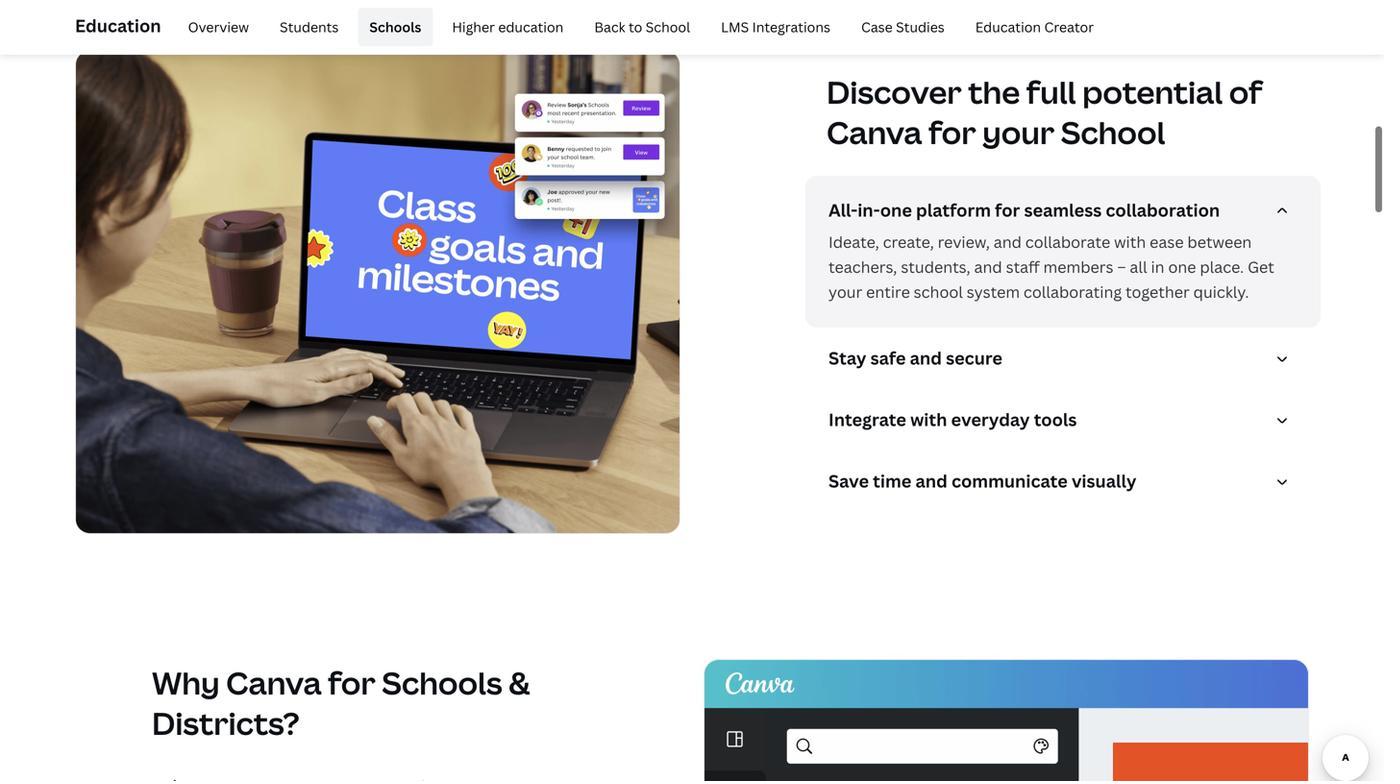 Task type: vqa. For each thing, say whether or not it's contained in the screenshot.
Brad Klo image
no



Task type: describe. For each thing, give the bounding box(es) containing it.
all
[[1130, 257, 1148, 277]]

school inside "discover the full potential of canva for your school"
[[1061, 112, 1166, 153]]

why canva for schools & districts?
[[152, 663, 530, 745]]

members
[[1044, 257, 1114, 277]]

visually
[[1072, 470, 1137, 493]]

time
[[873, 470, 912, 493]]

lms integrations link
[[710, 8, 842, 46]]

integrate with everyday tools
[[829, 408, 1077, 432]]

all-in-one platform for seamless collaboration
[[829, 199, 1220, 222]]

between
[[1188, 232, 1252, 252]]

together
[[1126, 282, 1190, 302]]

education for education creator
[[976, 18, 1041, 36]]

full
[[1027, 71, 1077, 113]]

save time and communicate visually button
[[829, 470, 1306, 501]]

of
[[1230, 71, 1263, 113]]

your inside ideate, create, review, and collaborate with ease between teachers, students, and staff members – all in one place. get your entire school system collaborating together quickly.
[[829, 282, 863, 302]]

staff
[[1006, 257, 1040, 277]]

studies
[[896, 18, 945, 36]]

students,
[[901, 257, 971, 277]]

students link
[[268, 8, 350, 46]]

education for education
[[75, 14, 161, 38]]

integrations
[[753, 18, 831, 36]]

case studies
[[862, 18, 945, 36]]

schools inside why canva for schools & districts?
[[382, 663, 502, 704]]

ideate,
[[829, 232, 880, 252]]

review,
[[938, 232, 990, 252]]

and up system
[[975, 257, 1003, 277]]

system
[[967, 282, 1020, 302]]

for inside why canva for schools & districts?
[[328, 663, 376, 704]]

higher education link
[[441, 8, 575, 46]]

the
[[969, 71, 1020, 113]]

discover
[[827, 71, 962, 113]]

case
[[862, 18, 893, 36]]

with inside ideate, create, review, and collaborate with ease between teachers, students, and staff members – all in one place. get your entire school system collaborating together quickly.
[[1115, 232, 1146, 252]]

teachers,
[[829, 257, 898, 277]]

secure
[[946, 347, 1003, 370]]

back to school link
[[583, 8, 702, 46]]

person using canva on desktop image
[[75, 50, 681, 535]]

schools link
[[358, 8, 433, 46]]

all-in-one platform for seamless collaboration button
[[829, 199, 1306, 230]]

collaborate
[[1026, 232, 1111, 252]]

to
[[629, 18, 643, 36]]

higher
[[452, 18, 495, 36]]

lms integrations
[[721, 18, 831, 36]]

education creator link
[[964, 8, 1106, 46]]

back to school
[[595, 18, 691, 36]]

in
[[1151, 257, 1165, 277]]

lms
[[721, 18, 749, 36]]

for inside "discover the full potential of canva for your school"
[[929, 112, 977, 153]]

ease
[[1150, 232, 1184, 252]]



Task type: locate. For each thing, give the bounding box(es) containing it.
in-
[[858, 199, 881, 222]]

stay safe and secure
[[829, 347, 1003, 370]]

0 vertical spatial school
[[646, 18, 691, 36]]

2 horizontal spatial for
[[995, 199, 1021, 222]]

0 horizontal spatial school
[[646, 18, 691, 36]]

1 horizontal spatial school
[[1061, 112, 1166, 153]]

save time and communicate visually
[[829, 470, 1137, 493]]

save
[[829, 470, 869, 493]]

education
[[498, 18, 564, 36]]

&
[[509, 663, 530, 704]]

1 horizontal spatial education
[[976, 18, 1041, 36]]

integrate with everyday tools button
[[829, 408, 1306, 439]]

0 horizontal spatial your
[[829, 282, 863, 302]]

1 vertical spatial school
[[1061, 112, 1166, 153]]

1 horizontal spatial canva
[[827, 112, 923, 153]]

one inside dropdown button
[[880, 199, 912, 222]]

1 horizontal spatial for
[[929, 112, 977, 153]]

1 horizontal spatial one
[[1169, 257, 1197, 277]]

canva
[[827, 112, 923, 153], [226, 663, 322, 704]]

why
[[152, 663, 220, 704]]

your inside "discover the full potential of canva for your school"
[[983, 112, 1055, 153]]

1 vertical spatial your
[[829, 282, 863, 302]]

education inside the education creator link
[[976, 18, 1041, 36]]

and right safe
[[910, 347, 942, 370]]

higher education
[[452, 18, 564, 36]]

0 horizontal spatial one
[[880, 199, 912, 222]]

canva right why
[[226, 663, 322, 704]]

overview link
[[177, 8, 261, 46]]

for inside all-in-one platform for seamless collaboration dropdown button
[[995, 199, 1021, 222]]

1 horizontal spatial your
[[983, 112, 1055, 153]]

and right time
[[916, 470, 948, 493]]

with right integrate
[[911, 408, 948, 432]]

districts?
[[152, 703, 300, 745]]

tools
[[1034, 408, 1077, 432]]

for
[[929, 112, 977, 153], [995, 199, 1021, 222], [328, 663, 376, 704]]

schools left higher
[[370, 18, 421, 36]]

all-
[[829, 199, 858, 222]]

place.
[[1200, 257, 1245, 277]]

and up staff
[[994, 232, 1022, 252]]

school
[[914, 282, 963, 302]]

everyday
[[951, 408, 1030, 432]]

safe
[[871, 347, 906, 370]]

0 horizontal spatial canva
[[226, 663, 322, 704]]

0 vertical spatial for
[[929, 112, 977, 153]]

school right to
[[646, 18, 691, 36]]

back
[[595, 18, 626, 36]]

with inside dropdown button
[[911, 408, 948, 432]]

with up –
[[1115, 232, 1146, 252]]

education
[[75, 14, 161, 38], [976, 18, 1041, 36]]

quickly.
[[1194, 282, 1250, 302]]

students
[[280, 18, 339, 36]]

0 vertical spatial with
[[1115, 232, 1146, 252]]

school
[[646, 18, 691, 36], [1061, 112, 1166, 153]]

case studies link
[[850, 8, 957, 46]]

school inside menu bar
[[646, 18, 691, 36]]

one
[[880, 199, 912, 222], [1169, 257, 1197, 277]]

your up all-in-one platform for seamless collaboration
[[983, 112, 1055, 153]]

–
[[1118, 257, 1127, 277]]

2 vertical spatial for
[[328, 663, 376, 704]]

school up the collaboration
[[1061, 112, 1166, 153]]

menu bar
[[169, 8, 1106, 46]]

stay safe and secure button
[[829, 347, 1306, 378]]

0 horizontal spatial for
[[328, 663, 376, 704]]

0 vertical spatial canva
[[827, 112, 923, 153]]

canva inside "discover the full potential of canva for your school"
[[827, 112, 923, 153]]

integrate
[[829, 408, 907, 432]]

education creator
[[976, 18, 1094, 36]]

1 vertical spatial schools
[[382, 663, 502, 704]]

canva up in-
[[827, 112, 923, 153]]

potential
[[1083, 71, 1223, 113]]

1 vertical spatial for
[[995, 199, 1021, 222]]

0 vertical spatial your
[[983, 112, 1055, 153]]

one right in
[[1169, 257, 1197, 277]]

1 horizontal spatial with
[[1115, 232, 1146, 252]]

get
[[1248, 257, 1275, 277]]

collaborating
[[1024, 282, 1122, 302]]

one inside ideate, create, review, and collaborate with ease between teachers, students, and staff members – all in one place. get your entire school system collaborating together quickly.
[[1169, 257, 1197, 277]]

0 horizontal spatial with
[[911, 408, 948, 432]]

create,
[[883, 232, 934, 252]]

1 vertical spatial with
[[911, 408, 948, 432]]

and
[[994, 232, 1022, 252], [975, 257, 1003, 277], [910, 347, 942, 370], [916, 470, 948, 493]]

menu bar containing overview
[[169, 8, 1106, 46]]

entire
[[867, 282, 910, 302]]

communicate
[[952, 470, 1068, 493]]

discover the full potential of canva for your school
[[827, 71, 1263, 153]]

your
[[983, 112, 1055, 153], [829, 282, 863, 302]]

canva inside why canva for schools & districts?
[[226, 663, 322, 704]]

schools inside menu bar
[[370, 18, 421, 36]]

platform
[[916, 199, 991, 222]]

one up create,
[[880, 199, 912, 222]]

seamless
[[1025, 199, 1102, 222]]

1 vertical spatial one
[[1169, 257, 1197, 277]]

0 vertical spatial schools
[[370, 18, 421, 36]]

stay
[[829, 347, 867, 370]]

overview
[[188, 18, 249, 36]]

schools left &
[[382, 663, 502, 704]]

0 horizontal spatial education
[[75, 14, 161, 38]]

with
[[1115, 232, 1146, 252], [911, 408, 948, 432]]

ideate, create, review, and collaborate with ease between teachers, students, and staff members – all in one place. get your entire school system collaborating together quickly.
[[829, 232, 1275, 302]]

1 vertical spatial canva
[[226, 663, 322, 704]]

collaboration
[[1106, 199, 1220, 222]]

creator
[[1045, 18, 1094, 36]]

schools
[[370, 18, 421, 36], [382, 663, 502, 704]]

your down teachers, on the right top
[[829, 282, 863, 302]]

0 vertical spatial one
[[880, 199, 912, 222]]



